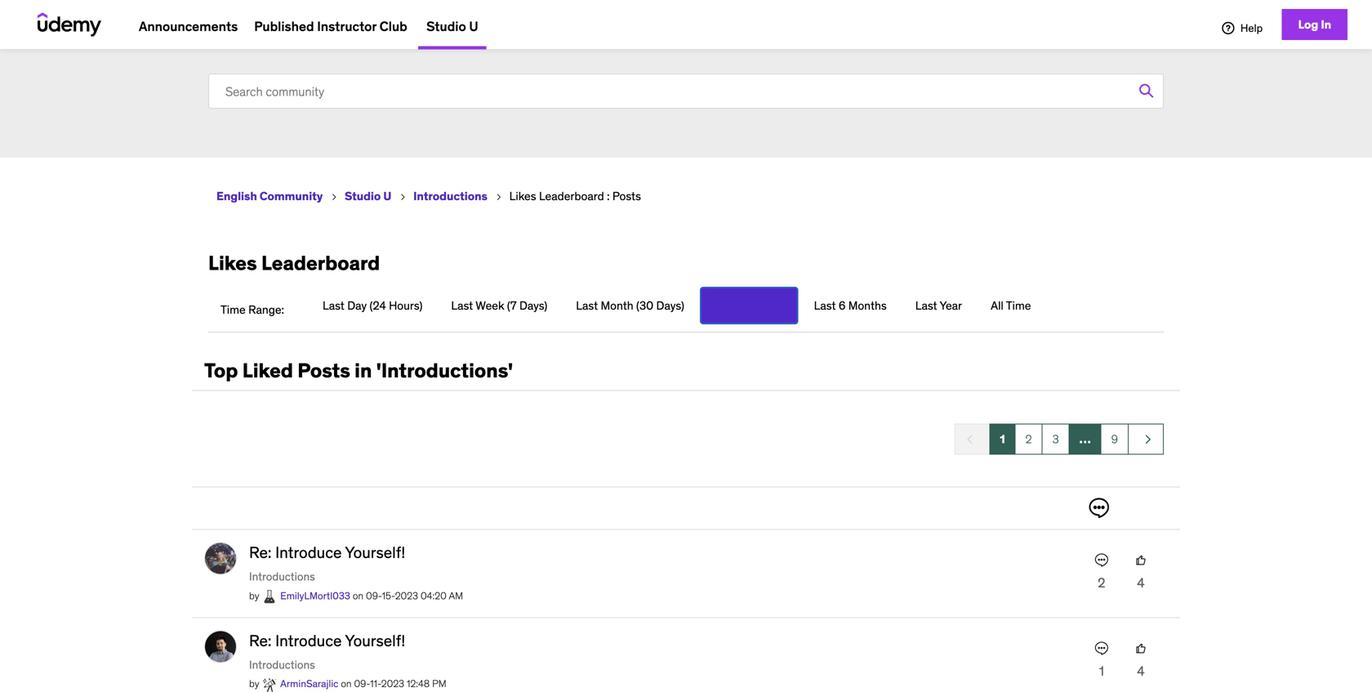 Task type: locate. For each thing, give the bounding box(es) containing it.
last left day
[[323, 298, 345, 313]]

re: introduce yourself! introductions up emilylmortl033
[[249, 542, 405, 583]]

1 vertical spatial yourself!
[[345, 631, 405, 650]]

last year button
[[903, 287, 975, 323]]

yourself!
[[345, 542, 405, 562], [345, 631, 405, 650]]

1 vertical spatial studio
[[345, 189, 381, 203]]

re: introduce yourself! link
[[249, 542, 405, 562], [249, 631, 405, 650]]

4 last from the left
[[814, 298, 836, 313]]

last inside last day (24 hours) "button"
[[323, 298, 345, 313]]

0 vertical spatial posts
[[613, 189, 641, 203]]

1 horizontal spatial studio
[[427, 18, 466, 35]]

studio u link right club
[[418, 4, 487, 49]]

1 vertical spatial introductions
[[249, 569, 315, 583]]

0 vertical spatial studio u
[[427, 18, 479, 35]]

1 horizontal spatial time
[[1006, 298, 1031, 313]]

‎09-
[[366, 589, 382, 602], [354, 678, 370, 690]]

leaderboard up day
[[261, 251, 380, 275]]

2 re: introduce yourself! link from the top
[[249, 631, 405, 650]]

1 vertical spatial u
[[384, 189, 392, 203]]

english community link
[[208, 189, 323, 203]]

u for studio u link to the bottom
[[384, 189, 392, 203]]

top liked posts in 'introductions' heading
[[204, 358, 513, 383]]

4
[[1138, 574, 1145, 591], [1138, 663, 1145, 679]]

studio u right 'community' at the left of page
[[345, 189, 392, 203]]

by left emilylmortl033
[[249, 589, 262, 602]]

0 horizontal spatial studio u link
[[341, 189, 392, 203]]

1 horizontal spatial on
[[353, 589, 364, 602]]

4 for 2
[[1138, 574, 1145, 591]]

introduce up emilylmortl033
[[275, 542, 342, 562]]

0 vertical spatial 1
[[1000, 432, 1005, 446]]

studio
[[427, 18, 466, 35], [345, 189, 381, 203]]

studio for the top studio u link
[[427, 18, 466, 35]]

1 vertical spatial re: introduce yourself! link
[[249, 631, 405, 650]]

1 horizontal spatial likes
[[510, 189, 536, 203]]

2023 for 1
[[381, 678, 404, 690]]

days) for last month (30 days)
[[657, 298, 685, 313]]

last left year
[[916, 298, 938, 313]]

(7
[[507, 298, 517, 313]]

days) right (7
[[520, 298, 548, 313]]

u inside list
[[384, 189, 392, 203]]

last week (7 days) button
[[439, 287, 560, 323]]

2 re: introduce yourself! introductions from the top
[[249, 631, 405, 671]]

0 vertical spatial ‎09-
[[366, 589, 382, 602]]

0 vertical spatial re:
[[249, 542, 272, 562]]

last month (30 days) button
[[564, 287, 697, 323]]

None submit
[[1129, 73, 1165, 109]]

top liked posts in 'introductions'
[[204, 358, 513, 383]]

introduce for 1
[[275, 631, 342, 650]]

by
[[249, 589, 262, 602], [249, 678, 262, 690]]

2 yourself! from the top
[[345, 631, 405, 650]]

top
[[204, 358, 238, 383]]

2 introduce from the top
[[275, 631, 342, 650]]

0 horizontal spatial leaderboard
[[261, 251, 380, 275]]

2023 for 2
[[395, 589, 418, 602]]

re: introduce yourself! introductions
[[249, 542, 405, 583], [249, 631, 405, 671]]

studio inside list
[[345, 189, 381, 203]]

introductions
[[414, 189, 488, 203], [249, 569, 315, 583], [249, 658, 315, 671]]

last inside last week (7 days) button
[[451, 298, 473, 313]]

on for 2
[[353, 589, 364, 602]]

re: right arminsarajlic image
[[249, 631, 272, 650]]

by for 1
[[249, 678, 262, 690]]

list
[[208, 174, 1172, 218]]

2 vertical spatial introductions
[[249, 658, 315, 671]]

yourself! up 15-
[[345, 542, 405, 562]]

leaderboard
[[539, 189, 604, 203], [261, 251, 380, 275]]

published instructor club link
[[246, 4, 416, 49]]

last
[[323, 298, 345, 313], [451, 298, 473, 313], [576, 298, 598, 313], [814, 298, 836, 313], [916, 298, 938, 313]]

2
[[1026, 432, 1032, 446], [1098, 574, 1106, 591]]

last inside last month (30 days) button
[[576, 298, 598, 313]]

2023
[[395, 589, 418, 602], [381, 678, 404, 690]]

1 horizontal spatial u
[[469, 18, 479, 35]]

1 vertical spatial likes
[[208, 251, 257, 275]]

likes inside list
[[510, 189, 536, 203]]

‎09- for 1
[[354, 678, 370, 690]]

0 vertical spatial u
[[469, 18, 479, 35]]

published
[[254, 18, 314, 35]]

year
[[940, 298, 963, 313]]

3 last from the left
[[576, 298, 598, 313]]

u
[[469, 18, 479, 35], [384, 189, 392, 203]]

last left 6
[[814, 298, 836, 313]]

yourself! up the 11-
[[345, 631, 405, 650]]

0 vertical spatial re: introduce yourself! introductions
[[249, 542, 405, 583]]

1 last from the left
[[323, 298, 345, 313]]

list containing english community
[[208, 174, 1172, 218]]

1 vertical spatial 2
[[1098, 574, 1106, 591]]

instructor
[[317, 18, 377, 35]]

1 yourself! from the top
[[345, 542, 405, 562]]

1 vertical spatial introduce
[[275, 631, 342, 650]]

1 vertical spatial re: introduce yourself! introductions
[[249, 631, 405, 671]]

0 horizontal spatial likes
[[208, 251, 257, 275]]

all time button
[[979, 287, 1044, 323]]

re: introduce yourself! link up emilylmortl033
[[249, 542, 405, 562]]

studio u link
[[418, 4, 487, 49], [341, 189, 392, 203]]

0 horizontal spatial on
[[341, 678, 352, 690]]

leaderboard inside list
[[539, 189, 604, 203]]

5 last from the left
[[916, 298, 938, 313]]

1 horizontal spatial studio u link
[[418, 4, 487, 49]]

introduce
[[275, 542, 342, 562], [275, 631, 342, 650]]

0 vertical spatial 2
[[1026, 432, 1032, 446]]

re:
[[249, 542, 272, 562], [249, 631, 272, 650]]

0 horizontal spatial u
[[384, 189, 392, 203]]

1 introduce from the top
[[275, 542, 342, 562]]

1 vertical spatial leaderboard
[[261, 251, 380, 275]]

2 vertical spatial introductions link
[[249, 658, 315, 671]]

1 vertical spatial posts
[[298, 358, 350, 383]]

1 days) from the left
[[520, 298, 548, 313]]

‎09- for 2
[[366, 589, 382, 602]]

1 vertical spatial 2023
[[381, 678, 404, 690]]

1 horizontal spatial posts
[[613, 189, 641, 203]]

introduce up the arminsarajlic
[[275, 631, 342, 650]]

researcher image
[[262, 588, 278, 605]]

studio right club
[[427, 18, 466, 35]]

2 by from the top
[[249, 678, 262, 690]]

all
[[991, 298, 1004, 313]]

2 days) from the left
[[657, 298, 685, 313]]

last left month
[[576, 298, 598, 313]]

on left 15-
[[353, 589, 364, 602]]

last day (24 hours)
[[323, 298, 423, 313]]

1 vertical spatial by
[[249, 678, 262, 690]]

0 vertical spatial introduce
[[275, 542, 342, 562]]

u for the top studio u link
[[469, 18, 479, 35]]

re: right emilylmortl033 icon
[[249, 542, 272, 562]]

studio right 'community' at the left of page
[[345, 189, 381, 203]]

0 vertical spatial yourself!
[[345, 542, 405, 562]]

log in
[[1299, 17, 1332, 32]]

2 re: from the top
[[249, 631, 272, 650]]

last for last day (24 hours)
[[323, 298, 345, 313]]

0 vertical spatial on
[[353, 589, 364, 602]]

likes leaderboard
[[208, 251, 380, 275]]

0 vertical spatial 2023
[[395, 589, 418, 602]]

re: introduce yourself! introductions up arminsarajlic link
[[249, 631, 405, 671]]

1
[[1000, 432, 1005, 446], [1100, 663, 1105, 679]]

on
[[353, 589, 364, 602], [341, 678, 352, 690]]

0 vertical spatial introductions link
[[409, 189, 488, 203]]

studio u
[[427, 18, 479, 35], [345, 189, 392, 203]]

1 horizontal spatial 1
[[1100, 663, 1105, 679]]

1 re: introduce yourself! introductions from the top
[[249, 542, 405, 583]]

1 vertical spatial 4
[[1138, 663, 1145, 679]]

0 horizontal spatial studio
[[345, 189, 381, 203]]

last month (30 days)
[[576, 298, 685, 313]]

studio u right club
[[427, 18, 479, 35]]

emilylmortl033 link
[[280, 589, 350, 602]]

1 vertical spatial introductions link
[[249, 569, 315, 583]]

0 horizontal spatial 1
[[1000, 432, 1005, 446]]

0 horizontal spatial 2
[[1026, 432, 1032, 446]]

2 last from the left
[[451, 298, 473, 313]]

1 re: introduce yourself! link from the top
[[249, 542, 405, 562]]

leaderboard for likes leaderboard : posts
[[539, 189, 604, 203]]

last inside 'last year' 'button'
[[916, 298, 938, 313]]

posts left in
[[298, 358, 350, 383]]

‎09- right emilylmortl033
[[366, 589, 382, 602]]

0 vertical spatial by
[[249, 589, 262, 602]]

1 4 from the top
[[1138, 574, 1145, 591]]

introductions link
[[409, 189, 488, 203], [249, 569, 315, 583], [249, 658, 315, 671]]

1 horizontal spatial studio u
[[427, 18, 479, 35]]

:
[[607, 189, 610, 203]]

0 vertical spatial introductions
[[414, 189, 488, 203]]

time
[[1006, 298, 1031, 313], [221, 302, 246, 317]]

04:20
[[421, 589, 447, 602]]

‎09- right the arminsarajlic
[[354, 678, 370, 690]]

2023 left 04:20
[[395, 589, 418, 602]]

0 vertical spatial 4
[[1138, 574, 1145, 591]]

posts right :
[[613, 189, 641, 203]]

posts inside list
[[613, 189, 641, 203]]

by left arminsarajlic link
[[249, 678, 262, 690]]

1 vertical spatial ‎09-
[[354, 678, 370, 690]]

likes
[[510, 189, 536, 203], [208, 251, 257, 275]]

on left the 11-
[[341, 678, 352, 690]]

…
[[1080, 432, 1091, 446]]

1 horizontal spatial 2
[[1098, 574, 1106, 591]]

last inside last 6 months button
[[814, 298, 836, 313]]

last left the week
[[451, 298, 473, 313]]

time left range:
[[221, 302, 246, 317]]

1 by from the top
[[249, 589, 262, 602]]

1 vertical spatial 1
[[1100, 663, 1105, 679]]

1 vertical spatial re:
[[249, 631, 272, 650]]

1 vertical spatial on
[[341, 678, 352, 690]]

0 vertical spatial likes
[[510, 189, 536, 203]]

announcements
[[139, 18, 238, 35]]

days)
[[520, 298, 548, 313], [657, 298, 685, 313]]

2023 left the 12:48
[[381, 678, 404, 690]]

in
[[355, 358, 372, 383]]

1 re: from the top
[[249, 542, 272, 562]]

studio u link right 'community' at the left of page
[[341, 189, 392, 203]]

1 horizontal spatial days)
[[657, 298, 685, 313]]

all time
[[991, 298, 1031, 313]]

0 vertical spatial studio
[[427, 18, 466, 35]]

re: introduce yourself! link down "emilylmortl033" link
[[249, 631, 405, 650]]

0 vertical spatial leaderboard
[[539, 189, 604, 203]]

leaderboard left :
[[539, 189, 604, 203]]

1 horizontal spatial leaderboard
[[539, 189, 604, 203]]

time right all on the top right of the page
[[1006, 298, 1031, 313]]

re: introduce yourself! link for 1
[[249, 631, 405, 650]]

0 horizontal spatial days)
[[520, 298, 548, 313]]

liked
[[242, 358, 293, 383]]

2 4 from the top
[[1138, 663, 1145, 679]]

club
[[380, 18, 407, 35]]

(30
[[636, 298, 654, 313]]

on for 1
[[341, 678, 352, 690]]

last for last year
[[916, 298, 938, 313]]

english
[[217, 189, 257, 203]]

0 vertical spatial re: introduce yourself! link
[[249, 542, 405, 562]]

range:
[[248, 302, 284, 317]]

yourself! for 2
[[345, 542, 405, 562]]

day
[[347, 298, 367, 313]]

days) right (30
[[657, 298, 685, 313]]

0 horizontal spatial studio u
[[345, 189, 392, 203]]

posts
[[613, 189, 641, 203], [298, 358, 350, 383]]



Task type: vqa. For each thing, say whether or not it's contained in the screenshot.
"Publish"
no



Task type: describe. For each thing, give the bounding box(es) containing it.
12:48
[[407, 678, 430, 690]]

11-
[[370, 678, 381, 690]]

time inside button
[[1006, 298, 1031, 313]]

re: for 1
[[249, 631, 272, 650]]

arminsarajlic link
[[280, 678, 339, 690]]

re: introduce yourself! link for 2
[[249, 542, 405, 562]]

9
[[1112, 432, 1119, 446]]

introductions for 1
[[249, 658, 315, 671]]

re: introduce yourself! introductions for 1
[[249, 631, 405, 671]]

last year
[[916, 298, 963, 313]]

likes for likes leaderboard : posts
[[510, 189, 536, 203]]

last for last week (7 days)
[[451, 298, 473, 313]]

9 link
[[1101, 423, 1129, 455]]

yourself! for 1
[[345, 631, 405, 650]]

likes for likes leaderboard
[[208, 251, 257, 275]]

emilylmortl033
[[280, 589, 350, 602]]

introduce for 2
[[275, 542, 342, 562]]

log
[[1299, 17, 1319, 32]]

month
[[601, 298, 634, 313]]

introductions for 2
[[249, 569, 315, 583]]

last day (24 hours) button
[[310, 287, 435, 323]]

on ‎09-11-2023 12:48 pm
[[341, 678, 447, 690]]

introductions link for 2
[[249, 569, 315, 583]]

observer image
[[262, 677, 278, 692]]

announcements link
[[131, 4, 246, 49]]

log in link
[[1282, 9, 1348, 40]]

6
[[839, 298, 846, 313]]

help
[[1241, 21, 1263, 35]]

hours)
[[389, 298, 423, 313]]

introductions link for 1
[[249, 658, 315, 671]]

last 6 months
[[814, 298, 887, 313]]

english community
[[217, 189, 323, 203]]

last 6 months button
[[802, 287, 899, 323]]

published instructor club
[[254, 18, 407, 35]]

likes leaderboard : posts
[[510, 189, 641, 203]]

time range:
[[221, 302, 284, 317]]

months
[[849, 298, 887, 313]]

last for last month (30 days)
[[576, 298, 598, 313]]

in
[[1321, 17, 1332, 32]]

'introductions'
[[376, 358, 513, 383]]

re: introduce yourself! introductions for 2
[[249, 542, 405, 583]]

community
[[260, 189, 323, 203]]

pm
[[432, 678, 447, 690]]

by for 2
[[249, 589, 262, 602]]

am
[[449, 589, 463, 602]]

re: for 2
[[249, 542, 272, 562]]

arminsarajlic
[[280, 678, 339, 690]]

Search text field
[[208, 74, 1164, 109]]

help link
[[1221, 21, 1263, 35]]

leaderboard for likes leaderboard
[[261, 251, 380, 275]]

3 link
[[1042, 423, 1070, 455]]

1 vertical spatial studio u link
[[341, 189, 392, 203]]

week
[[476, 298, 505, 313]]

studio for studio u link to the bottom
[[345, 189, 381, 203]]

0 horizontal spatial time
[[221, 302, 246, 317]]

days) for last week (7 days)
[[520, 298, 548, 313]]

15-
[[382, 589, 395, 602]]

0 horizontal spatial posts
[[298, 358, 350, 383]]

(24
[[370, 298, 386, 313]]

3
[[1053, 432, 1059, 446]]

4 for 1
[[1138, 663, 1145, 679]]

on ‎09-15-2023 04:20 am
[[353, 589, 463, 602]]

emilylmortl033 image
[[204, 542, 237, 575]]

last for last 6 months
[[814, 298, 836, 313]]

1 vertical spatial studio u
[[345, 189, 392, 203]]

0 vertical spatial studio u link
[[418, 4, 487, 49]]

arminsarajlic image
[[204, 630, 237, 663]]

2 link
[[1015, 423, 1043, 455]]

last week (7 days)
[[451, 298, 548, 313]]



